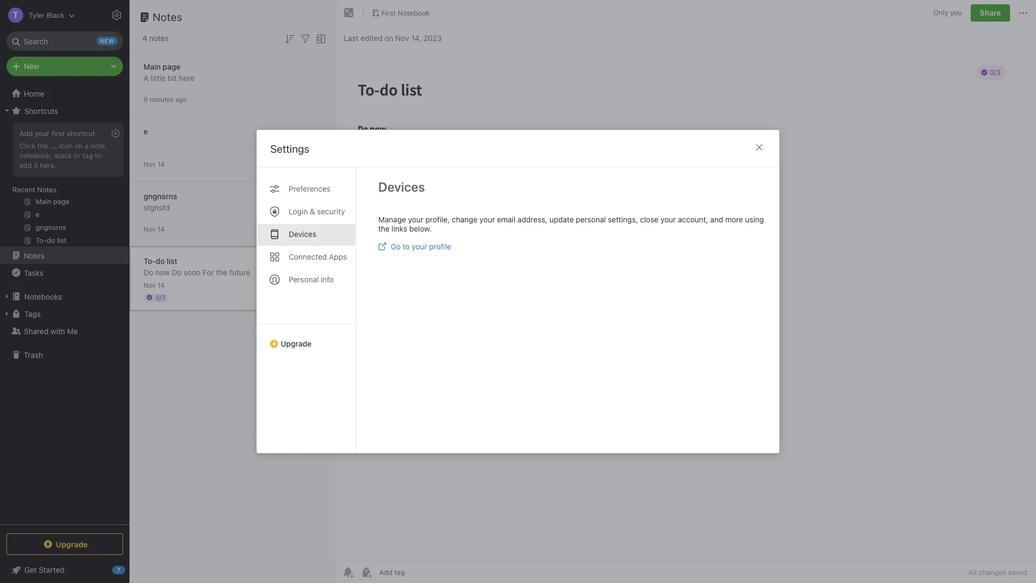 Task type: describe. For each thing, give the bounding box(es) containing it.
sfgnsfd
[[144, 203, 170, 212]]

bit
[[168, 73, 177, 82]]

connected apps
[[289, 252, 347, 261]]

here.
[[40, 161, 56, 169]]

saved
[[1009, 568, 1028, 577]]

do now do soon for the future
[[144, 268, 250, 277]]

login
[[289, 207, 308, 216]]

add
[[19, 161, 32, 169]]

share button
[[971, 4, 1011, 22]]

add
[[19, 129, 33, 138]]

0 vertical spatial devices
[[378, 179, 425, 194]]

little
[[151, 73, 166, 82]]

notes inside note list element
[[153, 11, 183, 23]]

3 nov 14 from the top
[[144, 281, 165, 289]]

your right close in the top right of the page
[[661, 215, 676, 224]]

me
[[67, 326, 78, 336]]

all
[[969, 568, 977, 577]]

close
[[640, 215, 659, 224]]

to-do list
[[144, 256, 177, 265]]

apps
[[329, 252, 347, 261]]

on inside note window "element"
[[385, 33, 394, 42]]

your left email
[[480, 215, 495, 224]]

0 horizontal spatial the
[[37, 141, 48, 150]]

only
[[934, 8, 949, 17]]

notebooks link
[[0, 288, 129, 305]]

1 14 from the top
[[157, 160, 165, 168]]

new button
[[6, 57, 123, 76]]

and
[[711, 215, 724, 224]]

shared with me
[[24, 326, 78, 336]]

connected
[[289, 252, 327, 261]]

all changes saved
[[969, 568, 1028, 577]]

a
[[85, 141, 89, 150]]

3 14 from the top
[[157, 281, 165, 289]]

go to your profile button
[[378, 242, 451, 251]]

soon
[[184, 268, 201, 277]]

2 do from the left
[[172, 268, 182, 277]]

personal
[[289, 275, 319, 284]]

trash link
[[0, 346, 129, 363]]

icon on a note, notebook, stack or tag to add it here.
[[19, 141, 107, 169]]

go
[[391, 242, 401, 251]]

tasks
[[24, 268, 43, 277]]

main page
[[144, 62, 181, 71]]

page
[[163, 62, 181, 71]]

settings
[[270, 143, 310, 155]]

first notebook button
[[368, 5, 434, 21]]

shared
[[24, 326, 48, 336]]

&
[[310, 207, 315, 216]]

the inside manage your profile, change your email address, update personal settings, close your account, and more using the links below.
[[378, 224, 390, 233]]

edited
[[361, 33, 383, 42]]

group inside tree
[[0, 119, 129, 251]]

go to your profile
[[391, 242, 451, 251]]

2 nov 14 from the top
[[144, 225, 165, 233]]

home
[[24, 89, 44, 98]]

tree containing home
[[0, 85, 130, 524]]

shortcuts button
[[0, 102, 129, 119]]

change
[[452, 215, 478, 224]]

14,
[[411, 33, 422, 42]]

last
[[344, 33, 359, 42]]

1 vertical spatial to
[[403, 242, 410, 251]]

tasks button
[[0, 264, 129, 281]]

nov up 0/3 on the bottom
[[144, 281, 156, 289]]

...
[[50, 141, 57, 150]]

note,
[[91, 141, 107, 150]]

notebook,
[[19, 151, 52, 160]]

personal
[[576, 215, 606, 224]]

links
[[392, 224, 407, 233]]

here
[[179, 73, 194, 82]]

personal info
[[289, 275, 334, 284]]

settings,
[[608, 215, 638, 224]]

shortcuts
[[24, 106, 58, 115]]

tags
[[24, 309, 41, 318]]

or
[[74, 151, 81, 160]]

update
[[550, 215, 574, 224]]

9
[[144, 95, 148, 103]]

expand tags image
[[3, 309, 11, 318]]

new
[[24, 62, 39, 71]]

notes link
[[0, 247, 129, 264]]

shared with me link
[[0, 322, 129, 340]]

list
[[167, 256, 177, 265]]

notes inside notes link
[[24, 251, 44, 260]]

Note Editor text field
[[335, 52, 1037, 561]]

trash
[[24, 350, 43, 359]]

9 minutes ago
[[144, 95, 187, 103]]

icon
[[59, 141, 73, 150]]

note list element
[[130, 0, 335, 583]]



Task type: vqa. For each thing, say whether or not it's contained in the screenshot.
below.
yes



Task type: locate. For each thing, give the bounding box(es) containing it.
share
[[980, 8, 1002, 17]]

Search text field
[[14, 31, 116, 51]]

do down to- on the left top of the page
[[144, 268, 153, 277]]

0 horizontal spatial to
[[95, 151, 102, 160]]

your up the click the ...
[[35, 129, 50, 138]]

14 down sfgnsfd
[[157, 225, 165, 233]]

4 notes
[[143, 33, 169, 43]]

a
[[144, 73, 149, 82]]

do
[[144, 268, 153, 277], [172, 268, 182, 277]]

2 vertical spatial nov 14
[[144, 281, 165, 289]]

main
[[144, 62, 161, 71]]

notes
[[149, 33, 169, 43]]

gngnsrns
[[144, 191, 177, 201]]

0 horizontal spatial devices
[[289, 229, 316, 239]]

1 vertical spatial the
[[378, 224, 390, 233]]

1 nov 14 from the top
[[144, 160, 165, 168]]

nov inside note window "element"
[[396, 33, 409, 42]]

14 up 0/3 on the bottom
[[157, 281, 165, 289]]

1 horizontal spatial upgrade button
[[257, 324, 356, 353]]

None search field
[[14, 31, 116, 51]]

nov down e
[[144, 160, 156, 168]]

do
[[156, 256, 165, 265]]

1 horizontal spatial the
[[216, 268, 227, 277]]

1 vertical spatial upgrade button
[[6, 533, 123, 555]]

settings image
[[110, 9, 123, 22]]

2 horizontal spatial the
[[378, 224, 390, 233]]

group
[[0, 119, 129, 251]]

first notebook
[[382, 8, 430, 17]]

1 horizontal spatial on
[[385, 33, 394, 42]]

0 vertical spatial to
[[95, 151, 102, 160]]

nov 14 up the gngnsrns
[[144, 160, 165, 168]]

devices down login
[[289, 229, 316, 239]]

on right edited at the top left of page
[[385, 33, 394, 42]]

minutes
[[150, 95, 174, 103]]

home link
[[0, 85, 130, 102]]

14 up the gngnsrns
[[157, 160, 165, 168]]

tab list containing preferences
[[257, 167, 357, 453]]

address,
[[518, 215, 548, 224]]

with
[[50, 326, 65, 336]]

to down note, at top
[[95, 151, 102, 160]]

tags button
[[0, 305, 129, 322]]

your right links
[[408, 215, 424, 224]]

ago
[[176, 95, 187, 103]]

it
[[34, 161, 38, 169]]

expand note image
[[343, 6, 356, 19]]

to
[[95, 151, 102, 160], [403, 242, 410, 251]]

1 horizontal spatial to
[[403, 242, 410, 251]]

shortcut
[[67, 129, 95, 138]]

0 vertical spatial upgrade button
[[257, 324, 356, 353]]

0 vertical spatial upgrade
[[281, 339, 312, 348]]

more
[[726, 215, 743, 224]]

recent
[[12, 185, 35, 194]]

nov 14 up 0/3 on the bottom
[[144, 281, 165, 289]]

notes right the recent
[[37, 185, 57, 194]]

nov 14 down sfgnsfd
[[144, 225, 165, 233]]

on left a
[[75, 141, 83, 150]]

1 vertical spatial devices
[[289, 229, 316, 239]]

for
[[203, 268, 214, 277]]

email
[[497, 215, 516, 224]]

to inside icon on a note, notebook, stack or tag to add it here.
[[95, 151, 102, 160]]

1 do from the left
[[144, 268, 153, 277]]

the left links
[[378, 224, 390, 233]]

nov left 14,
[[396, 33, 409, 42]]

on inside icon on a note, notebook, stack or tag to add it here.
[[75, 141, 83, 150]]

1 vertical spatial on
[[75, 141, 83, 150]]

2 vertical spatial 14
[[157, 281, 165, 289]]

a little bit here
[[144, 73, 194, 82]]

note window element
[[335, 0, 1037, 583]]

0 vertical spatial the
[[37, 141, 48, 150]]

click
[[19, 141, 36, 150]]

0 vertical spatial nov 14
[[144, 160, 165, 168]]

0/3
[[155, 293, 166, 302]]

profile
[[429, 242, 451, 251]]

add tag image
[[360, 566, 373, 579]]

notes up notes
[[153, 11, 183, 23]]

do down list
[[172, 268, 182, 277]]

devices up manage on the top left of the page
[[378, 179, 425, 194]]

the inside note list element
[[216, 268, 227, 277]]

manage
[[378, 215, 406, 224]]

4
[[143, 33, 147, 43]]

0 horizontal spatial upgrade button
[[6, 533, 123, 555]]

below.
[[410, 224, 432, 233]]

click the ...
[[19, 141, 57, 150]]

1 vertical spatial upgrade
[[56, 540, 88, 549]]

upgrade
[[281, 339, 312, 348], [56, 540, 88, 549]]

on
[[385, 33, 394, 42], [75, 141, 83, 150]]

your
[[35, 129, 50, 138], [408, 215, 424, 224], [480, 215, 495, 224], [661, 215, 676, 224], [412, 242, 427, 251]]

manage your profile, change your email address, update personal settings, close your account, and more using the links below.
[[378, 215, 764, 233]]

0 horizontal spatial upgrade
[[56, 540, 88, 549]]

first
[[51, 129, 65, 138]]

security
[[317, 207, 345, 216]]

first
[[382, 8, 396, 17]]

e
[[144, 127, 148, 136]]

expand notebooks image
[[3, 292, 11, 301]]

recent notes
[[12, 185, 57, 194]]

close image
[[753, 141, 766, 154]]

the
[[37, 141, 48, 150], [378, 224, 390, 233], [216, 268, 227, 277]]

using
[[745, 215, 764, 224]]

0 vertical spatial 14
[[157, 160, 165, 168]]

profile,
[[426, 215, 450, 224]]

0 vertical spatial on
[[385, 33, 394, 42]]

1 vertical spatial 14
[[157, 225, 165, 233]]

notebook
[[398, 8, 430, 17]]

stack
[[54, 151, 72, 160]]

changes
[[979, 568, 1007, 577]]

only you
[[934, 8, 963, 17]]

tab list
[[257, 167, 357, 453]]

info
[[321, 275, 334, 284]]

add a reminder image
[[342, 566, 355, 579]]

now
[[155, 268, 170, 277]]

2 vertical spatial the
[[216, 268, 227, 277]]

the left ...
[[37, 141, 48, 150]]

group containing add your first shortcut
[[0, 119, 129, 251]]

0 horizontal spatial do
[[144, 268, 153, 277]]

2023
[[424, 33, 442, 42]]

nov down sfgnsfd
[[144, 225, 156, 233]]

future
[[229, 268, 250, 277]]

0 vertical spatial notes
[[153, 11, 183, 23]]

upgrade button
[[257, 324, 356, 353], [6, 533, 123, 555]]

1 horizontal spatial devices
[[378, 179, 425, 194]]

2 vertical spatial notes
[[24, 251, 44, 260]]

tag
[[82, 151, 93, 160]]

nov 14
[[144, 160, 165, 168], [144, 225, 165, 233], [144, 281, 165, 289]]

1 horizontal spatial do
[[172, 268, 182, 277]]

the right for
[[216, 268, 227, 277]]

1 vertical spatial nov 14
[[144, 225, 165, 233]]

last edited on nov 14, 2023
[[344, 33, 442, 42]]

0 horizontal spatial on
[[75, 141, 83, 150]]

notes up tasks
[[24, 251, 44, 260]]

1 horizontal spatial upgrade
[[281, 339, 312, 348]]

notebooks
[[24, 292, 62, 301]]

to right go
[[403, 242, 410, 251]]

tree
[[0, 85, 130, 524]]

preferences
[[289, 184, 331, 193]]

account,
[[678, 215, 709, 224]]

2 14 from the top
[[157, 225, 165, 233]]

login & security
[[289, 207, 345, 216]]

1 vertical spatial notes
[[37, 185, 57, 194]]

devices inside tab list
[[289, 229, 316, 239]]

your down the below.
[[412, 242, 427, 251]]



